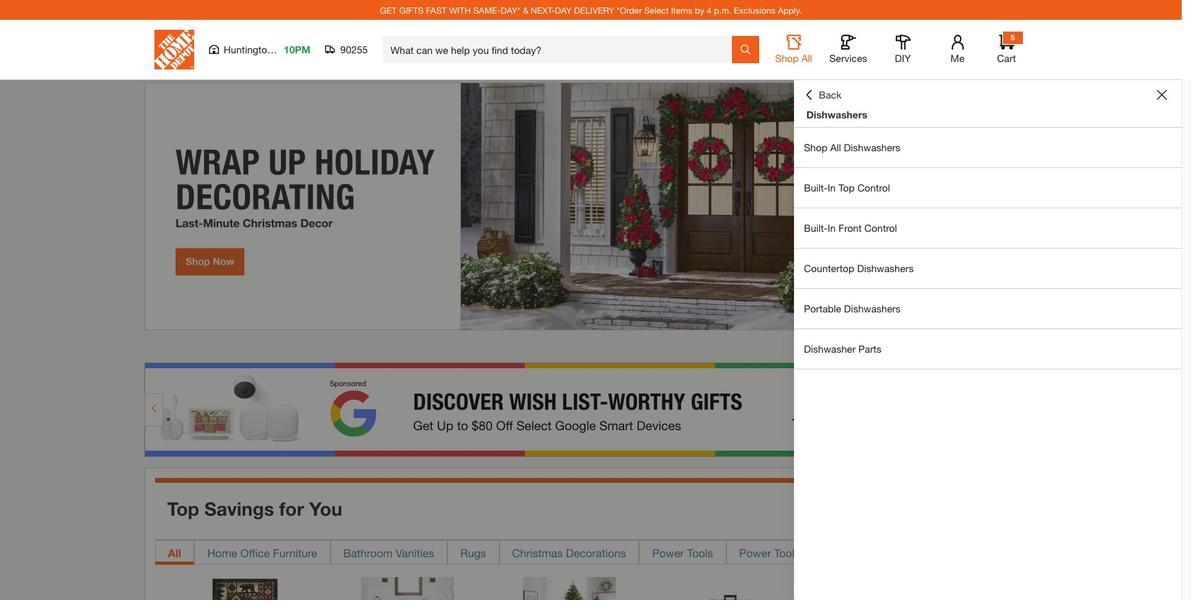 Task type: locate. For each thing, give the bounding box(es) containing it.
1 vertical spatial shop
[[804, 141, 827, 153]]

home office furniture button
[[194, 540, 330, 565]]

decorations
[[566, 546, 626, 560]]

built-
[[804, 182, 828, 194], [804, 222, 828, 234]]

portable
[[804, 303, 841, 315]]

built-in front control link
[[794, 208, 1182, 248]]

built- left front
[[804, 222, 828, 234]]

home office furniture
[[207, 546, 317, 560]]

control for built-in front control
[[864, 222, 897, 234]]

christmas decorations
[[512, 546, 626, 560]]

2 vertical spatial all
[[168, 546, 181, 560]]

0 horizontal spatial power
[[652, 546, 684, 560]]

for
[[279, 498, 304, 520]]

shop down apply.
[[775, 52, 799, 64]]

1 vertical spatial in
[[828, 222, 836, 234]]

huntington park
[[224, 43, 296, 55]]

all left home
[[168, 546, 181, 560]]

vanities
[[396, 546, 434, 560]]

power for power tools
[[652, 546, 684, 560]]

gifts
[[399, 5, 424, 15]]

menu
[[794, 128, 1182, 370]]

0 vertical spatial built-
[[804, 182, 828, 194]]

menu containing shop all dishwashers
[[794, 128, 1182, 370]]

10pm
[[284, 43, 310, 55]]

control inside built-in front control link
[[864, 222, 897, 234]]

dishwasher
[[804, 343, 856, 355]]

me button
[[938, 35, 977, 65]]

top savings for you
[[167, 498, 342, 520]]

dishwashers down back
[[806, 109, 867, 120]]

in for front
[[828, 222, 836, 234]]

countertop dishwashers
[[804, 262, 914, 274]]

portable dishwashers link
[[794, 289, 1182, 329]]

all up back button
[[801, 52, 812, 64]]

1 horizontal spatial shop
[[804, 141, 827, 153]]

0 horizontal spatial top
[[167, 498, 199, 520]]

back
[[819, 89, 841, 100]]

dishwashers up built-in top control
[[844, 141, 900, 153]]

1 vertical spatial all
[[830, 141, 841, 153]]

0 vertical spatial shop
[[775, 52, 799, 64]]

next-
[[531, 5, 555, 15]]

control down shop all dishwashers on the top right of the page
[[857, 182, 890, 194]]

control
[[857, 182, 890, 194], [864, 222, 897, 234]]

*order
[[617, 5, 642, 15]]

1 vertical spatial top
[[167, 498, 199, 520]]

1 vertical spatial built-
[[804, 222, 828, 234]]

1 horizontal spatial power
[[739, 546, 771, 560]]

top
[[839, 182, 855, 194], [167, 498, 199, 520]]

&
[[523, 5, 528, 15]]

the home depot logo image
[[154, 30, 194, 69]]

portable dishwashers
[[804, 303, 901, 315]]

1 in from the top
[[828, 182, 836, 194]]

dishwashers
[[806, 109, 867, 120], [844, 141, 900, 153], [857, 262, 914, 274], [844, 303, 901, 315]]

christmas
[[512, 546, 563, 560]]

cart 5
[[997, 33, 1016, 64]]

top up all button
[[167, 498, 199, 520]]

all up built-in top control
[[830, 141, 841, 153]]

shop all button
[[774, 35, 814, 65]]

shop inside shop all button
[[775, 52, 799, 64]]

sonoma 48 in. w x 22 in. d x 34 in. h single sink bath vanity in almond latte with carrara marble top image
[[361, 577, 454, 600]]

1 built- from the top
[[804, 182, 828, 194]]

1 vertical spatial control
[[864, 222, 897, 234]]

in up the built-in front control
[[828, 182, 836, 194]]

countertop
[[804, 262, 854, 274]]

power inside power tool accessories button
[[739, 546, 771, 560]]

control right front
[[864, 222, 897, 234]]

dishwasher parts link
[[794, 329, 1182, 369]]

control inside built-in top control link
[[857, 182, 890, 194]]

delivery
[[574, 5, 614, 15]]

day*
[[501, 5, 520, 15]]

get
[[380, 5, 397, 15]]

5
[[1011, 33, 1015, 42]]

office
[[240, 546, 270, 560]]

exclusions
[[734, 5, 775, 15]]

in left front
[[828, 222, 836, 234]]

tools
[[687, 546, 713, 560]]

power inside power tools button
[[652, 546, 684, 560]]

park
[[275, 43, 296, 55]]

shop all
[[775, 52, 812, 64]]

2 horizontal spatial all
[[830, 141, 841, 153]]

0 vertical spatial in
[[828, 182, 836, 194]]

shop
[[775, 52, 799, 64], [804, 141, 827, 153]]

top up front
[[839, 182, 855, 194]]

in
[[828, 182, 836, 194], [828, 222, 836, 234]]

0 horizontal spatial shop
[[775, 52, 799, 64]]

all inside menu
[[830, 141, 841, 153]]

power left tool
[[739, 546, 771, 560]]

0 vertical spatial all
[[801, 52, 812, 64]]

cart
[[997, 52, 1016, 64]]

2 in from the top
[[828, 222, 836, 234]]

img for wrap up holiday decorating last-minute outdoor decor image
[[144, 83, 1038, 331]]

1 power from the left
[[652, 546, 684, 560]]

in for top
[[828, 182, 836, 194]]

back button
[[804, 89, 841, 101]]

2 built- from the top
[[804, 222, 828, 234]]

0 vertical spatial top
[[839, 182, 855, 194]]

power left tools
[[652, 546, 684, 560]]

rugs
[[460, 546, 486, 560]]

m18 fuel 18-v lithium-ion brushless cordless hammer drill and impact driver combo kit (2-tool) with router image
[[685, 577, 779, 600]]

shop up built-in top control
[[804, 141, 827, 153]]

0 horizontal spatial all
[[168, 546, 181, 560]]

by
[[695, 5, 704, 15]]

same-
[[473, 5, 501, 15]]

0 vertical spatial control
[[857, 182, 890, 194]]

front
[[839, 222, 862, 234]]

1 horizontal spatial top
[[839, 182, 855, 194]]

huntington
[[224, 43, 273, 55]]

1 horizontal spatial all
[[801, 52, 812, 64]]

shop inside 'shop all dishwashers' link
[[804, 141, 827, 153]]

2 power from the left
[[739, 546, 771, 560]]

power
[[652, 546, 684, 560], [739, 546, 771, 560]]

built- up the built-in front control
[[804, 182, 828, 194]]

all
[[801, 52, 812, 64], [830, 141, 841, 153], [168, 546, 181, 560]]

savings
[[204, 498, 274, 520]]

select
[[644, 5, 669, 15]]

all button
[[155, 540, 194, 565]]

shop all dishwashers
[[804, 141, 900, 153]]



Task type: vqa. For each thing, say whether or not it's contained in the screenshot.
Can within the don't purchase, sell or check your home depot gift card balance on online marketplaces outside of the home depot stores or homedepot.com. websites and emails can be faked— look for outdated company logos or a lack of privacy policy information.
no



Task type: describe. For each thing, give the bounding box(es) containing it.
diy button
[[883, 35, 923, 65]]

you
[[309, 498, 342, 520]]

items
[[671, 5, 692, 15]]

furniture
[[273, 546, 317, 560]]

dishwashers up parts
[[844, 303, 901, 315]]

dishwasher parts
[[804, 343, 882, 355]]

top inside menu
[[839, 182, 855, 194]]

control for built-in top control
[[857, 182, 890, 194]]

me
[[951, 52, 964, 64]]

feedback link image
[[1174, 210, 1191, 277]]

services
[[829, 52, 867, 64]]

shop all dishwashers link
[[794, 128, 1182, 167]]

apply.
[[778, 5, 802, 15]]

What can we help you find today? search field
[[391, 37, 731, 63]]

christmas decorations button
[[499, 540, 639, 565]]

tool
[[774, 546, 795, 560]]

90255 button
[[325, 43, 368, 56]]

built-in top control link
[[794, 168, 1182, 208]]

get gifts fast with same-day* & next-day delivery *order select items by 4 p.m. exclusions apply.
[[380, 5, 802, 15]]

power tools button
[[639, 540, 726, 565]]

with
[[449, 5, 471, 15]]

4
[[707, 5, 712, 15]]

6 ft. pre-lit green fir artificial christmas tree with 350 led lights 9 functional multi-color remote controller image
[[523, 577, 616, 600]]

diy
[[895, 52, 911, 64]]

power tools
[[652, 546, 713, 560]]

fast
[[426, 5, 447, 15]]

built-in front control
[[804, 222, 897, 234]]

bathroom
[[343, 546, 393, 560]]

rugs button
[[447, 540, 499, 565]]

built- for built-in top control
[[804, 182, 828, 194]]

built- for built-in front control
[[804, 222, 828, 234]]

shop for shop all
[[775, 52, 799, 64]]

countertop dishwashers link
[[794, 249, 1182, 288]]

all for shop all
[[801, 52, 812, 64]]

services button
[[828, 35, 868, 65]]

day
[[555, 5, 572, 15]]

accessories
[[798, 546, 858, 560]]

90255
[[340, 43, 368, 55]]

bathroom vanities
[[343, 546, 434, 560]]

p.m.
[[714, 5, 731, 15]]

shop for shop all dishwashers
[[804, 141, 827, 153]]

power tool accessories
[[739, 546, 858, 560]]

parts
[[858, 343, 882, 355]]

power for power tool accessories
[[739, 546, 771, 560]]

all for shop all dishwashers
[[830, 141, 841, 153]]

dishwashers up portable dishwashers
[[857, 262, 914, 274]]

buffalo bear brown/red 5 ft. x 7 ft. indoor area rug image
[[199, 577, 292, 600]]

power tool accessories button
[[726, 540, 871, 565]]

drawer close image
[[1157, 90, 1167, 100]]

bathroom vanities button
[[330, 540, 447, 565]]

built-in top control
[[804, 182, 890, 194]]

home
[[207, 546, 237, 560]]



